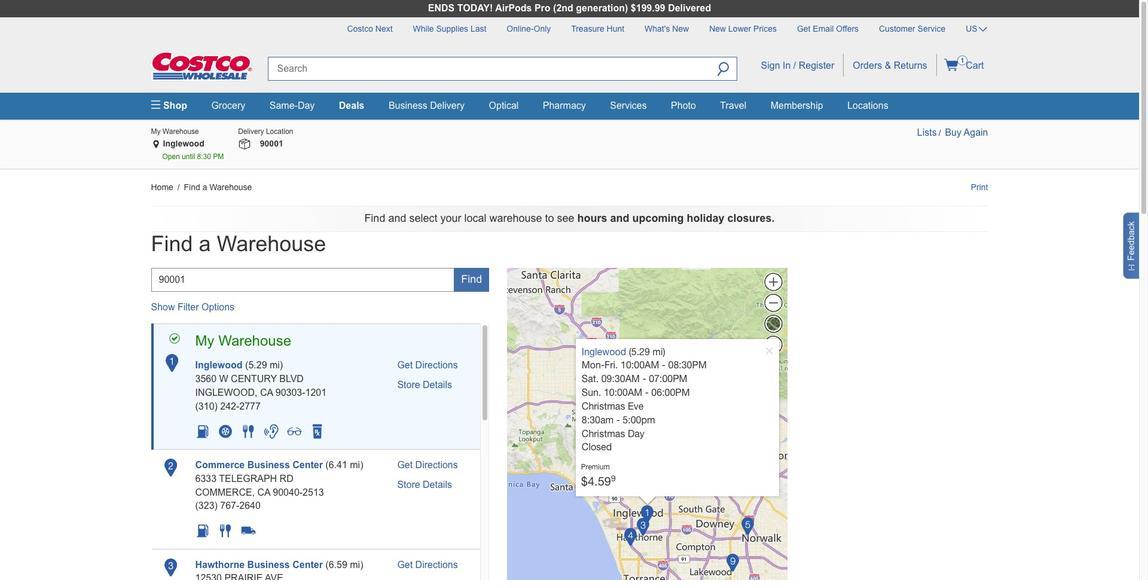 Task type: locate. For each thing, give the bounding box(es) containing it.
3 directions from the top
[[416, 560, 458, 570]]

6333
[[195, 474, 217, 484]]

(5.29 mi) up century
[[245, 360, 283, 370]]

hawthorne business center (6.59 mi)
[[195, 560, 363, 570]]

returns
[[894, 60, 928, 71]]

2 store from the top
[[397, 480, 420, 490]]

store details for commerce business center (6.41 mi) 6333 telegraph rd commerce, ca 90040-2513 (323) 767-2640
[[397, 480, 452, 490]]

0 vertical spatial (5.29 mi)
[[629, 346, 666, 357]]

0 horizontal spatial delivery
[[238, 127, 264, 136]]

warehouse down the pm
[[210, 182, 252, 192]]

what's new link
[[636, 17, 698, 35]]

90001
[[260, 139, 283, 149]]

2 details from the top
[[423, 480, 452, 490]]

my
[[151, 127, 161, 136], [195, 333, 214, 349]]

0 vertical spatial directions
[[416, 360, 458, 370]]

last
[[471, 24, 487, 33]]

Search City, State or Zip text field
[[151, 268, 455, 292]]

while supplies last link
[[404, 17, 496, 35]]

1 vertical spatial christmas
[[582, 428, 625, 439]]

store
[[397, 380, 420, 390], [397, 480, 420, 490]]

get for (6.59 mi)
[[397, 560, 413, 570]]

grocery
[[211, 100, 245, 111]]

inglewood button
[[161, 138, 204, 150]]

2 store details from the top
[[397, 480, 452, 490]]

delivery left optical
[[430, 100, 465, 111]]

0 vertical spatial 10:00am
[[621, 360, 659, 371]]

0 vertical spatial my
[[151, 127, 161, 136]]

online-
[[507, 24, 534, 33]]

1 vertical spatial get directions
[[397, 460, 458, 470]]

0 vertical spatial store
[[397, 380, 420, 390]]

get for (5.29 mi)
[[397, 360, 413, 370]]

1 get directions from the top
[[397, 360, 458, 370]]

my up inglewood button
[[151, 127, 161, 136]]

1 vertical spatial (5.29 mi)
[[245, 360, 283, 370]]

inglewood up fri.
[[582, 346, 626, 357]]

1 vertical spatial inglewood link
[[195, 360, 243, 370]]

costco us homepage image
[[151, 51, 253, 81]]

buy again link
[[945, 127, 989, 137]]

directions for inglewood (5.29 mi) 3560 w century blvd inglewood, ca 90303-1201 (310) 242-2777
[[416, 360, 458, 370]]

2 center from the top
[[293, 560, 323, 570]]

new
[[673, 24, 689, 33], [710, 24, 726, 33]]

christmas up the 8:30am
[[582, 401, 625, 412]]

locations link
[[848, 100, 889, 111]]

supplies
[[436, 24, 468, 33]]

inglewood open until 8:30 pm
[[162, 139, 224, 161]]

0 vertical spatial business
[[389, 100, 428, 111]]

inglewood, ca 90303-
[[195, 388, 305, 398]]

0 vertical spatial inglewood link
[[582, 346, 626, 357]]

- right 09:30am
[[643, 373, 647, 384]]

0 vertical spatial day
[[298, 100, 315, 111]]

2 get directions link from the top
[[397, 460, 458, 470]]

warehouse
[[163, 127, 199, 136], [210, 182, 252, 192], [217, 232, 326, 256], [218, 333, 291, 349]]

(5.29 mi) up "07:00pm"
[[629, 346, 666, 357]]

1 horizontal spatial new
[[710, 24, 726, 33]]

2 directions from the top
[[416, 460, 458, 470]]

0 horizontal spatial and
[[388, 212, 406, 224]]

store for inglewood (5.29 mi) 3560 w century blvd inglewood, ca 90303-1201 (310) 242-2777
[[397, 380, 420, 390]]

hawthorne
[[195, 560, 245, 570]]

christmas down the 8:30am
[[582, 428, 625, 439]]

directions for commerce business center (6.41 mi) 6333 telegraph rd commerce, ca 90040-2513 (323) 767-2640
[[416, 460, 458, 470]]

2 vertical spatial business
[[247, 560, 290, 570]]

pharmacy
[[543, 100, 586, 111]]

services
[[610, 100, 647, 111]]

upcoming
[[633, 212, 684, 224]]

1 get directions link from the top
[[397, 360, 458, 370]]

inglewood up w
[[195, 360, 243, 370]]

my warehouse up inglewood button
[[151, 127, 199, 136]]

center left (6.59 mi)
[[293, 560, 323, 570]]

get directions link
[[397, 360, 458, 370], [397, 460, 458, 470], [397, 560, 458, 570]]

-
[[662, 360, 666, 371], [643, 373, 647, 384], [645, 387, 649, 398], [617, 414, 620, 425]]

optical link
[[489, 100, 519, 111]]

eve
[[628, 401, 644, 412]]

0 horizontal spatial day
[[298, 100, 315, 111]]

get directions
[[397, 360, 458, 370], [397, 460, 458, 470], [397, 560, 458, 570]]

1 vertical spatial store
[[397, 480, 420, 490]]

1 vertical spatial details
[[423, 480, 452, 490]]

1 center from the top
[[293, 460, 323, 470]]

treasure hunt link
[[562, 17, 634, 35]]

day inside mon-fri.  10:00am - 08:30pm sat.  09:30am - 07:00pm sun.  10:00am - 06:00pm christmas eve 8:30am - 5:00pm christmas day closed
[[628, 428, 645, 439]]

2 store details link from the top
[[397, 480, 452, 490]]

2 and from the left
[[611, 212, 630, 224]]

1 and from the left
[[388, 212, 406, 224]]

0 horizontal spatial inglewood link
[[195, 360, 243, 370]]

customer service
[[879, 24, 946, 33]]

sign in / register
[[761, 60, 835, 71]]

0 vertical spatial delivery
[[430, 100, 465, 111]]

0 vertical spatial store details
[[397, 380, 452, 390]]

1 vertical spatial delivery
[[238, 127, 264, 136]]

0 vertical spatial inglewood
[[163, 139, 204, 149]]

my warehouse up century
[[195, 333, 291, 349]]

get inside "get email offers" 'link'
[[797, 24, 811, 33]]

0 vertical spatial find a warehouse
[[184, 182, 252, 192]]

(6.59 mi)
[[326, 560, 363, 570]]

and right hours
[[611, 212, 630, 224]]

(5.29 mi) inside inglewood (5.29 mi) 3560 w century blvd inglewood, ca 90303-1201 (310) 242-2777
[[245, 360, 283, 370]]

1 vertical spatial get directions link
[[397, 460, 458, 470]]

center inside commerce business center (6.41 mi) 6333 telegraph rd commerce, ca 90040-2513 (323) 767-2640
[[293, 460, 323, 470]]

filter
[[178, 302, 199, 312]]

$4.59
[[581, 474, 611, 488]]

business inside commerce business center (6.41 mi) 6333 telegraph rd commerce, ca 90040-2513 (323) 767-2640
[[247, 460, 290, 470]]

$199.99
[[631, 3, 666, 13]]

warehouse up search city, state or zip text field
[[217, 232, 326, 256]]

1 vertical spatial store details
[[397, 480, 452, 490]]

location
[[266, 127, 293, 136]]

orders & returns link
[[844, 54, 937, 76]]

767-
[[220, 501, 239, 511]]

email
[[813, 24, 834, 33]]

1 vertical spatial my
[[195, 333, 214, 349]]

10:00am
[[621, 360, 659, 371], [604, 387, 643, 398]]

delivery up the 90001 button
[[238, 127, 264, 136]]

offers
[[836, 24, 859, 33]]

find inside find button
[[461, 274, 482, 285]]

feedback link
[[1123, 212, 1144, 279]]

and left select
[[388, 212, 406, 224]]

0 vertical spatial christmas
[[582, 401, 625, 412]]

inglewood link up w
[[195, 360, 243, 370]]

1 store from the top
[[397, 380, 420, 390]]

prices
[[754, 24, 777, 33]]

business right deals link
[[389, 100, 428, 111]]

1 vertical spatial business
[[247, 460, 290, 470]]

2 vertical spatial get directions link
[[397, 560, 458, 570]]

blvd
[[280, 374, 304, 384]]

pro
[[535, 3, 551, 13]]

inglewood inside inglewood (5.29 mi) 3560 w century blvd inglewood, ca 90303-1201 (310) 242-2777
[[195, 360, 243, 370]]

1 store details link from the top
[[397, 380, 452, 390]]

buy
[[945, 127, 962, 137]]

2 vertical spatial get directions
[[397, 560, 458, 570]]

10:00am down inglewood (5.29 mi)
[[621, 360, 659, 371]]

0 horizontal spatial (5.29 mi)
[[245, 360, 283, 370]]

1 vertical spatial inglewood
[[582, 346, 626, 357]]

business up the rd
[[247, 460, 290, 470]]

(323)
[[195, 501, 218, 511]]

1 horizontal spatial day
[[628, 428, 645, 439]]

0 vertical spatial get directions
[[397, 360, 458, 370]]

2 christmas from the top
[[582, 428, 625, 439]]

day down 5:00pm
[[628, 428, 645, 439]]

1 details from the top
[[423, 380, 452, 390]]

inglewood inside inglewood open until 8:30 pm
[[163, 139, 204, 149]]

1 store details from the top
[[397, 380, 452, 390]]

1 directions from the top
[[416, 360, 458, 370]]

search image
[[717, 62, 730, 78]]

closures.
[[728, 212, 775, 224]]

travel link
[[720, 100, 747, 111]]

a
[[203, 182, 207, 192], [199, 232, 211, 256]]

0 vertical spatial details
[[423, 380, 452, 390]]

1 horizontal spatial (5.29 mi)
[[629, 346, 666, 357]]

1 vertical spatial day
[[628, 428, 645, 439]]

my down show filter options link
[[195, 333, 214, 349]]

(5.29 mi) for inglewood (5.29 mi)
[[629, 346, 666, 357]]

1 vertical spatial my warehouse
[[195, 333, 291, 349]]

- up "07:00pm"
[[662, 360, 666, 371]]

generation)
[[576, 3, 628, 13]]

orders & returns
[[853, 60, 928, 71]]

day
[[298, 100, 315, 111], [628, 428, 645, 439]]

store for commerce business center (6.41 mi) 6333 telegraph rd commerce, ca 90040-2513 (323) 767-2640
[[397, 480, 420, 490]]

ends
[[428, 3, 455, 13]]

3 get directions link from the top
[[397, 560, 458, 570]]

close image
[[766, 347, 773, 356]]

2, bring commerce business center up in the warehouses map section of this page image
[[164, 459, 177, 477]]

0 vertical spatial get directions link
[[397, 360, 458, 370]]

1 new from the left
[[673, 24, 689, 33]]

get directions for commerce business center (6.41 mi) 6333 telegraph rd commerce, ca 90040-2513 (323) 767-2640
[[397, 460, 458, 470]]

hours
[[578, 212, 608, 224]]

2640
[[239, 501, 261, 511]]

business delivery link
[[389, 100, 465, 111]]

premium
[[581, 463, 610, 472]]

1 horizontal spatial and
[[611, 212, 630, 224]]

10:00am down 09:30am
[[604, 387, 643, 398]]

0 vertical spatial store details link
[[397, 380, 452, 390]]

2 get directions from the top
[[397, 460, 458, 470]]

2 vertical spatial directions
[[416, 560, 458, 570]]

1 vertical spatial center
[[293, 560, 323, 570]]

1 vertical spatial directions
[[416, 460, 458, 470]]

business
[[389, 100, 428, 111], [247, 460, 290, 470], [247, 560, 290, 570]]

store details link for commerce business center (6.41 mi) 6333 telegraph rd commerce, ca 90040-2513 (323) 767-2640
[[397, 480, 452, 490]]

0 vertical spatial center
[[293, 460, 323, 470]]

costco next link
[[338, 17, 402, 35]]

inglewood up until
[[163, 139, 204, 149]]

print
[[971, 182, 989, 192]]

business right the hawthorne
[[247, 560, 290, 570]]

today!
[[457, 3, 493, 13]]

1 horizontal spatial delivery
[[430, 100, 465, 111]]

5:00pm
[[623, 414, 655, 425]]

same-day
[[270, 100, 315, 111]]

sat.
[[582, 373, 599, 384]]

new down delivered
[[673, 24, 689, 33]]

new left lower
[[710, 24, 726, 33]]

3560
[[195, 374, 217, 384]]

1 horizontal spatial inglewood link
[[582, 346, 626, 357]]

day left deals link
[[298, 100, 315, 111]]

delivery location
[[238, 127, 293, 136]]

lists link
[[918, 127, 937, 137]]

rd
[[280, 474, 294, 484]]

inglewood link up fri.
[[582, 346, 626, 357]]

print link
[[855, 182, 998, 194]]

2 vertical spatial inglewood
[[195, 360, 243, 370]]

1 vertical spatial store details link
[[397, 480, 452, 490]]

/
[[794, 60, 796, 71]]

0 horizontal spatial new
[[673, 24, 689, 33]]

center up the rd
[[293, 460, 323, 470]]

Search text field
[[268, 57, 710, 81], [268, 57, 710, 81]]

delivery
[[430, 100, 465, 111], [238, 127, 264, 136]]

cart
[[964, 61, 984, 71]]

day inside main element
[[298, 100, 315, 111]]

get
[[797, 24, 811, 33], [397, 360, 413, 370], [397, 460, 413, 470], [397, 560, 413, 570]]



Task type: describe. For each thing, give the bounding box(es) containing it.
show
[[151, 302, 175, 312]]

buy again
[[945, 127, 989, 137]]

commerce
[[195, 460, 245, 470]]

closed
[[582, 442, 612, 453]]

1 vertical spatial a
[[199, 232, 211, 256]]

warehouse up century
[[218, 333, 291, 349]]

(310)
[[195, 401, 218, 411]]

business for (6.59 mi)
[[247, 560, 290, 570]]

8:30
[[197, 153, 211, 161]]

options
[[202, 302, 235, 312]]

same-day link
[[270, 100, 315, 111]]

treasure hunt
[[571, 24, 625, 33]]

06:00pm
[[652, 387, 690, 398]]

inglewood for inglewood open until 8:30 pm
[[163, 139, 204, 149]]

center for (6.41 mi)
[[293, 460, 323, 470]]

inglewood (5.29 mi) 3560 w century blvd inglewood, ca 90303-1201 (310) 242-2777
[[195, 360, 327, 411]]

get directions for inglewood (5.29 mi) 3560 w century blvd inglewood, ca 90303-1201 (310) 242-2777
[[397, 360, 458, 370]]

until
[[182, 153, 195, 161]]

2777
[[239, 401, 261, 411]]

locations
[[848, 100, 889, 111]]

(5.29 mi) for inglewood (5.29 mi) 3560 w century blvd inglewood, ca 90303-1201 (310) 242-2777
[[245, 360, 283, 370]]

store details link for inglewood (5.29 mi) 3560 w century blvd inglewood, ca 90303-1201 (310) 242-2777
[[397, 380, 452, 390]]

242-
[[220, 401, 239, 411]]

online-only
[[507, 24, 551, 33]]

fri.
[[605, 360, 618, 371]]

only
[[534, 24, 551, 33]]

sun.
[[582, 387, 601, 398]]

hawthorne business center link
[[195, 560, 323, 570]]

photo link
[[671, 100, 696, 111]]

photo
[[671, 100, 696, 111]]

store details for inglewood (5.29 mi) 3560 w century blvd inglewood, ca 90303-1201 (310) 242-2777
[[397, 380, 452, 390]]

mon-fri.  10:00am - 08:30pm sat.  09:30am - 07:00pm sun.  10:00am - 06:00pm christmas eve 8:30am - 5:00pm christmas day closed
[[582, 360, 707, 453]]

grocery link
[[211, 100, 245, 111]]

new lower prices
[[710, 24, 777, 33]]

hunt
[[607, 24, 625, 33]]

premium $4.59 9
[[581, 463, 616, 488]]

service
[[918, 24, 946, 33]]

show filter options
[[151, 302, 235, 312]]

business delivery
[[389, 100, 465, 111]]

business for (6.41 mi)
[[247, 460, 290, 470]]

home
[[151, 182, 173, 192]]

sign
[[761, 60, 780, 71]]

online-only link
[[498, 17, 560, 35]]

8:30am
[[582, 414, 614, 425]]

08:30pm
[[669, 360, 707, 371]]

lower
[[729, 24, 752, 33]]

costco next
[[347, 24, 393, 33]]

(2nd
[[553, 3, 574, 13]]

century
[[231, 374, 277, 384]]

get email offers
[[797, 24, 859, 33]]

inglewood for inglewood (5.29 mi)
[[582, 346, 626, 357]]

center for (6.59 mi)
[[293, 560, 323, 570]]

us link
[[957, 17, 990, 35]]

membership link
[[771, 100, 824, 111]]

0 vertical spatial my warehouse
[[151, 127, 199, 136]]

same-
[[270, 100, 298, 111]]

3 get directions from the top
[[397, 560, 458, 570]]

commerce business center link
[[195, 460, 323, 470]]

1 christmas from the top
[[582, 401, 625, 412]]

open
[[162, 153, 180, 161]]

home link
[[151, 182, 176, 192]]

main element
[[151, 93, 989, 119]]

business inside main element
[[389, 100, 428, 111]]

inglewood for inglewood (5.29 mi) 3560 w century blvd inglewood, ca 90303-1201 (310) 242-2777
[[195, 360, 243, 370]]

local
[[465, 212, 487, 224]]

what's new
[[645, 24, 689, 33]]

- right the 8:30am
[[617, 414, 620, 425]]

cart link
[[937, 54, 989, 76]]

optical
[[489, 100, 519, 111]]

costco
[[347, 24, 373, 33]]

1 horizontal spatial my
[[195, 333, 214, 349]]

show filter options link
[[151, 302, 235, 312]]

again
[[964, 127, 989, 137]]

what's
[[645, 24, 670, 33]]

1 vertical spatial find a warehouse
[[151, 232, 326, 256]]

telegraph
[[219, 474, 277, 484]]

mon-
[[582, 360, 605, 371]]

pharmacy link
[[543, 100, 586, 111]]

select
[[409, 212, 438, 224]]

0 vertical spatial a
[[203, 182, 207, 192]]

get directions link for inglewood (5.29 mi) 3560 w century blvd inglewood, ca 90303-1201 (310) 242-2777
[[397, 360, 458, 370]]

us
[[966, 24, 978, 33]]

(6.41 mi)
[[326, 460, 363, 470]]

shop
[[161, 100, 187, 111]]

treasure
[[571, 24, 605, 33]]

details for inglewood (5.29 mi) 3560 w century blvd inglewood, ca 90303-1201 (310) 242-2777
[[423, 380, 452, 390]]

commerce, ca 90040-
[[195, 487, 303, 498]]

3, bring hawthorne business center up in the warehouses map section of this page image
[[164, 559, 177, 576]]

2513
[[303, 487, 324, 498]]

commerce business center (6.41 mi) 6333 telegraph rd commerce, ca 90040-2513 (323) 767-2640
[[195, 460, 363, 511]]

next
[[376, 24, 393, 33]]

1201
[[305, 388, 327, 398]]

get for (6.41 mi)
[[397, 460, 413, 470]]

90001 button
[[251, 138, 290, 150]]

orders
[[853, 60, 883, 71]]

membership
[[771, 100, 824, 111]]

delivery inside main element
[[430, 100, 465, 111]]

sign in / register link
[[752, 54, 844, 76]]

find and select your local warehouse to see hours and upcoming holiday closures.
[[365, 212, 775, 224]]

details for commerce business center (6.41 mi) 6333 telegraph rd commerce, ca 90040-2513 (323) 767-2640
[[423, 480, 452, 490]]

get directions link for commerce business center (6.41 mi) 6333 telegraph rd commerce, ca 90040-2513 (323) 767-2640
[[397, 460, 458, 470]]

customer
[[879, 24, 916, 33]]

your
[[441, 212, 462, 224]]

2 new from the left
[[710, 24, 726, 33]]

- left 06:00pm
[[645, 387, 649, 398]]

&
[[885, 60, 892, 71]]

in
[[783, 60, 791, 71]]

new lower prices link
[[701, 17, 786, 35]]

1 vertical spatial 10:00am
[[604, 387, 643, 398]]

register
[[799, 60, 835, 71]]

warehouse up inglewood button
[[163, 127, 199, 136]]

0 horizontal spatial my
[[151, 127, 161, 136]]

1, bring inglewood up in the warehouses map section of this page image
[[165, 354, 178, 372]]

inglewood (5.29 mi)
[[582, 346, 666, 357]]



Task type: vqa. For each thing, say whether or not it's contained in the screenshot.
shop link
yes



